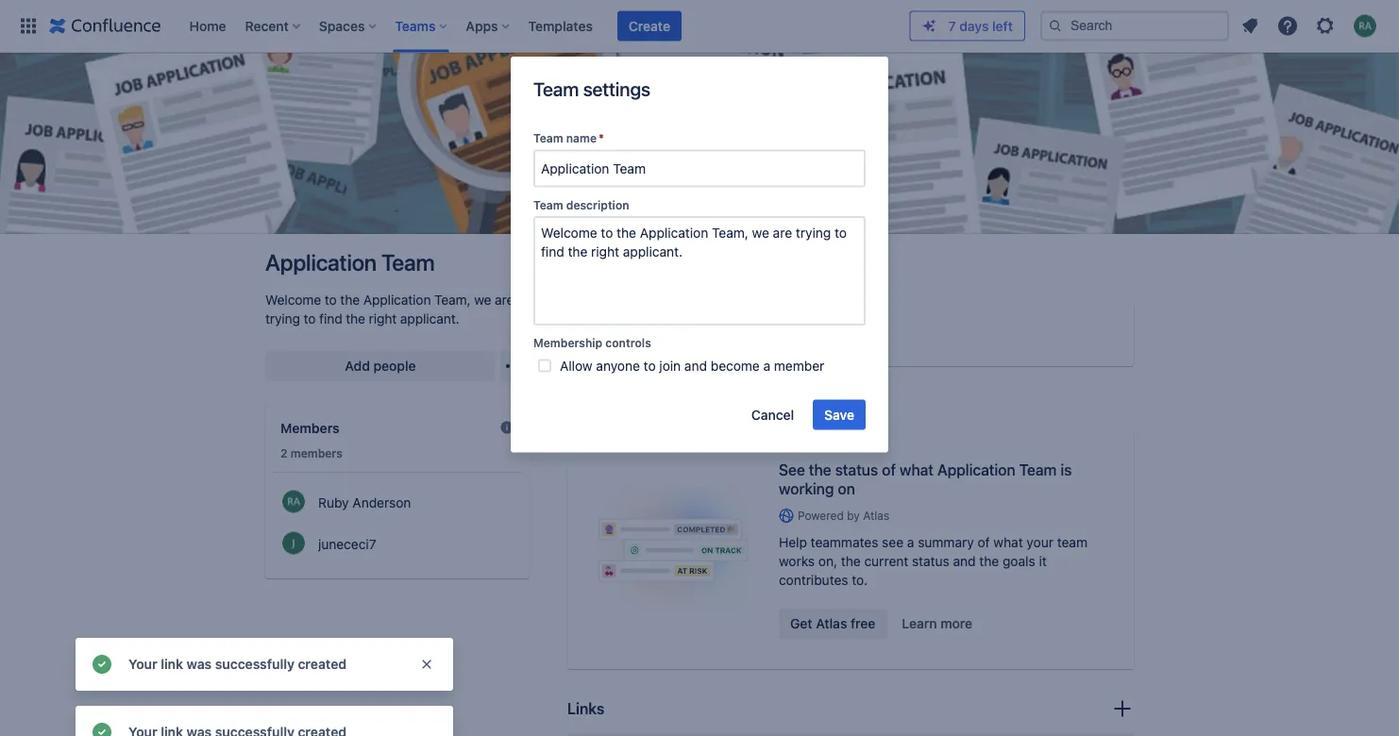 Task type: describe. For each thing, give the bounding box(es) containing it.
get atlas free button
[[779, 609, 887, 639]]

powered by atlas link
[[779, 508, 1104, 524]]

your
[[1027, 535, 1054, 551]]

it
[[1039, 554, 1047, 569]]

welcome to the application team, we are trying to find the right applicant.
[[265, 292, 514, 327]]

membership controls allow anyone to join and become a member
[[533, 337, 824, 373]]

team description
[[533, 198, 629, 211]]

2 members
[[280, 447, 343, 460]]

join
[[659, 358, 681, 373]]

create
[[629, 18, 670, 34]]

0 vertical spatial application
[[265, 249, 377, 276]]

goals
[[1003, 554, 1035, 569]]

application inside see the status of what application team is working on
[[937, 461, 1016, 479]]

trying
[[265, 311, 300, 327]]

current
[[864, 554, 908, 569]]

settings
[[583, 77, 650, 100]]

powered
[[798, 509, 844, 523]]

add link image
[[1111, 698, 1134, 721]]

in
[[718, 317, 729, 332]]

powered by atlas
[[798, 509, 890, 523]]

get atlas free
[[790, 616, 876, 632]]

what inside help teammates see a summary of what your team works on, the current status and the goals it contributes to.
[[994, 535, 1023, 551]]

confluence
[[732, 317, 802, 332]]

your link was successfully created
[[128, 657, 347, 672]]

global element
[[11, 0, 910, 52]]

cancel button
[[740, 400, 806, 430]]

see the status of what application team is working on
[[779, 461, 1072, 498]]

applicant.
[[400, 311, 459, 327]]

save button
[[813, 400, 866, 430]]

team settings
[[533, 77, 650, 100]]

successfully
[[215, 657, 294, 672]]

created
[[298, 657, 347, 672]]

anyone
[[596, 358, 640, 373]]

spaces
[[319, 18, 365, 34]]

controls
[[606, 337, 651, 350]]

your
[[128, 657, 157, 672]]

learn more
[[902, 616, 973, 632]]

anderson
[[650, 335, 697, 347]]

ruby
[[622, 335, 647, 347]]

1 vertical spatial to
[[304, 311, 316, 327]]

and inside membership controls allow anyone to join and become a member
[[684, 358, 707, 373]]

spaces button
[[313, 11, 384, 41]]

status inside see the status of what application team is working on
[[835, 461, 878, 479]]

team for team activity
[[567, 265, 606, 283]]

*
[[599, 132, 604, 145]]

allow
[[560, 358, 593, 373]]

was
[[187, 657, 212, 672]]

get
[[790, 616, 812, 632]]

the inside see the status of what application team is working on
[[809, 461, 831, 479]]

on
[[838, 480, 855, 498]]

add people
[[345, 358, 416, 374]]

Team description text field
[[533, 216, 866, 326]]

the right "find"
[[346, 311, 365, 327]]

templates link
[[523, 11, 598, 41]]

save
[[824, 407, 854, 422]]

team inside see the status of what application team is working on
[[1019, 461, 1057, 479]]

status inside help teammates see a summary of what your team works on, the current status and the goals it contributes to.
[[912, 554, 950, 569]]

application inside welcome to the application team, we are trying to find the right applicant.
[[363, 292, 431, 308]]

help teammates see a summary of what your team works on, the current status and the goals it contributes to.
[[779, 535, 1088, 588]]

the down teammates
[[841, 554, 861, 569]]

description
[[566, 198, 629, 211]]

are
[[495, 292, 514, 308]]

right
[[369, 311, 397, 327]]

e.g. HR Team, Redesign Project, Team Mango field
[[535, 152, 864, 185]]

working
[[779, 480, 834, 498]]

a inside membership controls allow anyone to join and become a member
[[763, 358, 771, 373]]

on,
[[818, 554, 837, 569]]

contributes
[[779, 573, 848, 588]]

application team
[[265, 249, 435, 276]]

apps button
[[460, 11, 517, 41]]

teammates
[[811, 535, 878, 551]]

team,
[[434, 292, 471, 308]]

team for team settings
[[533, 77, 579, 100]]

started
[[671, 317, 714, 332]]

success image
[[91, 721, 113, 736]]

cancel
[[751, 407, 794, 422]]

team
[[1057, 535, 1088, 551]]

templates
[[528, 18, 593, 34]]



Task type: vqa. For each thing, say whether or not it's contained in the screenshot.
free
yes



Task type: locate. For each thing, give the bounding box(es) containing it.
home
[[189, 18, 226, 34]]

a right become
[[763, 358, 771, 373]]

and inside help teammates see a summary of what your team works on, the current status and the goals it contributes to.
[[953, 554, 976, 569]]

member
[[774, 358, 824, 373]]

getting
[[622, 317, 667, 332]]

team left name
[[533, 132, 563, 145]]

1 vertical spatial of
[[978, 535, 990, 551]]

and
[[684, 358, 707, 373], [953, 554, 976, 569]]

atlas right get
[[816, 616, 847, 632]]

help
[[779, 535, 807, 551]]

to.
[[852, 573, 868, 588]]

a
[[763, 358, 771, 373], [907, 535, 914, 551]]

members
[[291, 447, 343, 460]]

team up team name *
[[533, 77, 579, 100]]

membership
[[533, 337, 603, 350]]

see
[[779, 461, 805, 479]]

the up "find"
[[340, 292, 360, 308]]

team settings dialog
[[511, 57, 888, 453]]

1 vertical spatial a
[[907, 535, 914, 551]]

2 vertical spatial to
[[644, 358, 656, 373]]

banner
[[0, 0, 1399, 53]]

1 vertical spatial atlas
[[816, 616, 847, 632]]

apps
[[466, 18, 498, 34]]

1 horizontal spatial status
[[912, 554, 950, 569]]

atlas inside button
[[816, 616, 847, 632]]

link
[[161, 657, 183, 672]]

confluence image
[[49, 15, 161, 37], [49, 15, 161, 37]]

free
[[851, 616, 876, 632]]

by
[[847, 509, 860, 523]]

1 vertical spatial and
[[953, 554, 976, 569]]

1 horizontal spatial a
[[907, 535, 914, 551]]

find
[[319, 311, 342, 327]]

team for team name *
[[533, 132, 563, 145]]

activity
[[609, 265, 661, 283]]

1 horizontal spatial to
[[325, 292, 337, 308]]

0 vertical spatial what
[[900, 461, 934, 479]]

1 vertical spatial status
[[912, 554, 950, 569]]

getting started in confluence ruby anderson
[[622, 317, 802, 347]]

see
[[882, 535, 904, 551]]

welcome
[[265, 292, 321, 308]]

is
[[1061, 461, 1072, 479]]

learn more button
[[891, 609, 984, 639]]

team activity
[[567, 265, 661, 283]]

people
[[373, 358, 416, 374]]

team up welcome to the application team, we are trying to find the right applicant.
[[381, 249, 435, 276]]

add
[[345, 358, 370, 374]]

summary
[[918, 535, 974, 551]]

what inside see the status of what application team is working on
[[900, 461, 934, 479]]

of inside help teammates see a summary of what your team works on, the current status and the goals it contributes to.
[[978, 535, 990, 551]]

team left description
[[533, 198, 563, 211]]

to left join
[[644, 358, 656, 373]]

1 vertical spatial application
[[363, 292, 431, 308]]

atlas
[[863, 509, 890, 523], [816, 616, 847, 632]]

status
[[835, 461, 878, 479], [912, 554, 950, 569]]

dismiss image
[[419, 657, 434, 672]]

0 horizontal spatial status
[[835, 461, 878, 479]]

0 vertical spatial a
[[763, 358, 771, 373]]

success image
[[91, 653, 113, 676]]

0 vertical spatial status
[[835, 461, 878, 479]]

works
[[779, 554, 815, 569]]

home link
[[184, 11, 232, 41]]

team left is
[[1019, 461, 1057, 479]]

2 horizontal spatial to
[[644, 358, 656, 373]]

0 horizontal spatial and
[[684, 358, 707, 373]]

to
[[325, 292, 337, 308], [304, 311, 316, 327], [644, 358, 656, 373]]

1 horizontal spatial and
[[953, 554, 976, 569]]

add people button
[[265, 351, 496, 381]]

banner containing home
[[0, 0, 1399, 53]]

search image
[[1048, 18, 1063, 34]]

a inside help teammates see a summary of what your team works on, the current status and the goals it contributes to.
[[907, 535, 914, 551]]

0 vertical spatial of
[[882, 461, 896, 479]]

0 horizontal spatial of
[[882, 461, 896, 479]]

and down summary at the bottom right
[[953, 554, 976, 569]]

the up working
[[809, 461, 831, 479]]

0 horizontal spatial atlas
[[816, 616, 847, 632]]

0 horizontal spatial what
[[900, 461, 934, 479]]

to up "find"
[[325, 292, 337, 308]]

create link
[[617, 11, 682, 41]]

team name *
[[533, 132, 604, 145]]

name
[[566, 132, 597, 145]]

settings icon image
[[1314, 15, 1337, 37]]

a right the "see" in the bottom right of the page
[[907, 535, 914, 551]]

the
[[340, 292, 360, 308], [346, 311, 365, 327], [809, 461, 831, 479], [841, 554, 861, 569], [979, 554, 999, 569]]

the left goals
[[979, 554, 999, 569]]

0 vertical spatial atlas
[[863, 509, 890, 523]]

of inside see the status of what application team is working on
[[882, 461, 896, 479]]

1 horizontal spatial what
[[994, 535, 1023, 551]]

1 horizontal spatial atlas
[[863, 509, 890, 523]]

more
[[941, 616, 973, 632]]

we
[[474, 292, 491, 308]]

Search field
[[1040, 11, 1229, 41]]

to inside membership controls allow anyone to join and become a member
[[644, 358, 656, 373]]

and right join
[[684, 358, 707, 373]]

atlas image
[[779, 508, 794, 524]]

application up powered by atlas link
[[937, 461, 1016, 479]]

of
[[882, 461, 896, 479], [978, 535, 990, 551]]

2 vertical spatial application
[[937, 461, 1016, 479]]

0 vertical spatial to
[[325, 292, 337, 308]]

of right summary at the bottom right
[[978, 535, 990, 551]]

team left activity
[[567, 265, 606, 283]]

application up right
[[363, 292, 431, 308]]

0 horizontal spatial to
[[304, 311, 316, 327]]

0 horizontal spatial a
[[763, 358, 771, 373]]

2
[[280, 447, 288, 460]]

1 horizontal spatial of
[[978, 535, 990, 551]]

what up goals
[[994, 535, 1023, 551]]

become
[[711, 358, 760, 373]]

status down summary at the bottom right
[[912, 554, 950, 569]]

of up powered by atlas
[[882, 461, 896, 479]]

learn
[[902, 616, 937, 632]]

application up welcome
[[265, 249, 377, 276]]

what up powered by atlas link
[[900, 461, 934, 479]]

team for team description
[[533, 198, 563, 211]]

1 vertical spatial what
[[994, 535, 1023, 551]]

to left "find"
[[304, 311, 316, 327]]

team
[[533, 77, 579, 100], [533, 132, 563, 145], [533, 198, 563, 211], [381, 249, 435, 276], [567, 265, 606, 283], [1019, 461, 1057, 479]]

what
[[900, 461, 934, 479], [994, 535, 1023, 551]]

atlas right "by"
[[863, 509, 890, 523]]

status up on
[[835, 461, 878, 479]]

members
[[280, 421, 340, 436]]

links
[[567, 700, 604, 718]]

0 vertical spatial and
[[684, 358, 707, 373]]



